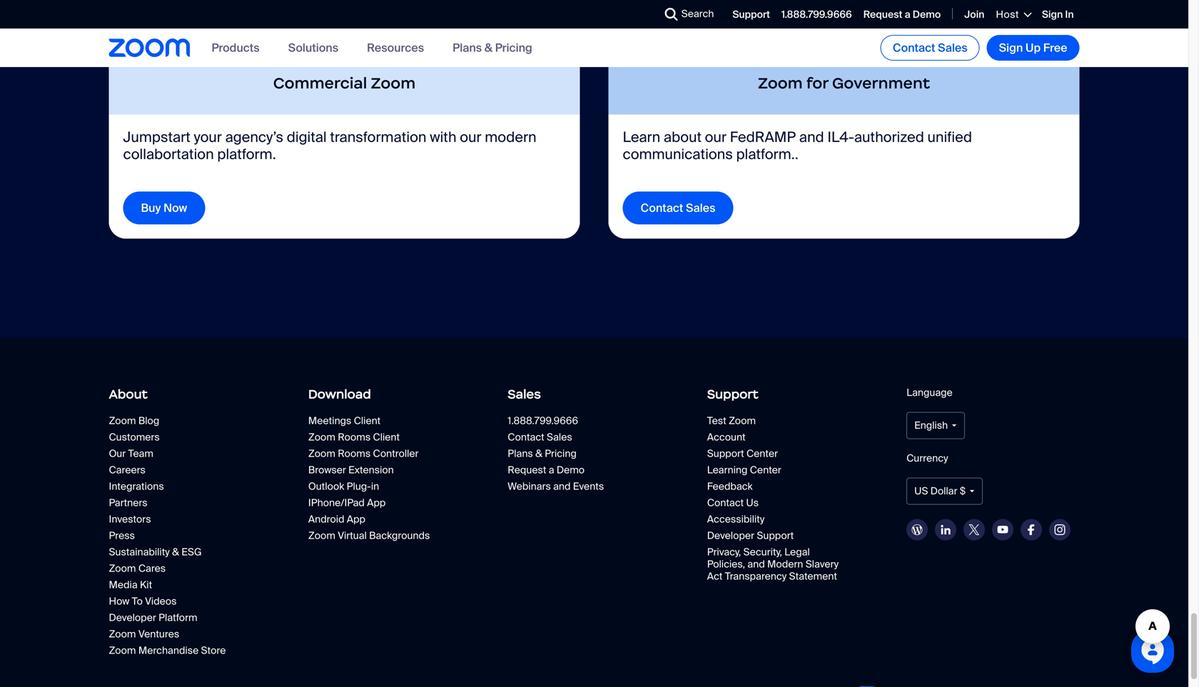 Task type: vqa. For each thing, say whether or not it's contained in the screenshot.
Zoom Huddles icon
no



Task type: locate. For each thing, give the bounding box(es) containing it.
request up webinars
[[508, 464, 546, 477]]

1 vertical spatial drop down icon image
[[969, 490, 975, 493]]

host
[[996, 8, 1019, 21]]

download
[[308, 387, 371, 402]]

esg
[[182, 546, 202, 559]]

contact down communications
[[641, 201, 683, 216]]

communications
[[623, 145, 733, 163]]

0 horizontal spatial sign
[[999, 40, 1023, 55]]

0 horizontal spatial app
[[347, 513, 366, 526]]

youtube image
[[997, 526, 1009, 534]]

0 horizontal spatial 1.888.799.9666 link
[[508, 414, 681, 428]]

sign left in
[[1042, 8, 1063, 21]]

dollar
[[931, 485, 958, 498]]

request up government
[[864, 8, 903, 21]]

1 horizontal spatial 1.888.799.9666 link
[[782, 8, 852, 21]]

twitter image
[[969, 525, 980, 536]]

0 vertical spatial plans & pricing link
[[453, 40, 532, 55]]

our right about
[[705, 128, 727, 146]]

contact up webinars
[[508, 431, 544, 444]]

1 horizontal spatial our
[[705, 128, 727, 146]]

0 vertical spatial plans
[[453, 40, 482, 55]]

and
[[799, 128, 824, 146], [553, 480, 571, 493], [748, 558, 765, 571]]

outlook plug-in link
[[308, 480, 444, 493]]

and inside the 1.888.799.9666 contact sales plans & pricing request a demo webinars and events
[[553, 480, 571, 493]]

feedback
[[707, 480, 753, 493]]

1 vertical spatial contact sales link
[[623, 192, 733, 224]]

app up android app link
[[367, 496, 386, 510]]

1 vertical spatial plans
[[508, 447, 533, 460]]

center down "support center" link
[[750, 464, 782, 477]]

and left the events
[[553, 480, 571, 493]]

1 horizontal spatial &
[[485, 40, 493, 55]]

contact sales link down communications
[[623, 192, 733, 224]]

support center link
[[707, 447, 843, 460]]

developer down to
[[109, 611, 156, 625]]

rooms up zoom rooms controller link
[[338, 431, 371, 444]]

products button
[[212, 40, 260, 55]]

cares
[[138, 562, 166, 575]]

careers link
[[109, 464, 245, 477]]

partners link
[[109, 496, 245, 510]]

0 horizontal spatial and
[[553, 480, 571, 493]]

a inside the 1.888.799.9666 contact sales plans & pricing request a demo webinars and events
[[549, 464, 554, 477]]

controller
[[373, 447, 419, 460]]

1 vertical spatial request
[[508, 464, 546, 477]]

zoom ventures link
[[109, 628, 245, 641]]

a
[[905, 8, 911, 21], [549, 464, 554, 477]]

platform.
[[217, 145, 276, 163]]

support link right search
[[733, 8, 770, 21]]

a left join
[[905, 8, 911, 21]]

1 horizontal spatial pricing
[[545, 447, 577, 460]]

support link
[[733, 8, 770, 21], [707, 382, 880, 407]]

developer inside 'test zoom account support center learning center feedback contact us accessibility developer support privacy, security, legal policies, and modern slavery act transparency statement'
[[707, 529, 755, 543]]

solutions
[[288, 40, 338, 55]]

media
[[109, 579, 138, 592]]

contact inside 'main content'
[[641, 201, 683, 216]]

1 horizontal spatial drop down icon image
[[969, 490, 975, 493]]

zoom up customers
[[109, 414, 136, 428]]

contact inside the 1.888.799.9666 contact sales plans & pricing request a demo webinars and events
[[508, 431, 544, 444]]

1.888.799.9666 for 1.888.799.9666
[[782, 8, 852, 21]]

1 vertical spatial contact sales
[[641, 201, 716, 216]]

& inside zoom blog customers our team careers integrations partners investors press sustainability & esg zoom cares media kit how to videos developer platform zoom ventures zoom merchandise store
[[172, 546, 179, 559]]

0 horizontal spatial 1.888.799.9666
[[508, 414, 578, 428]]

policies,
[[707, 558, 745, 571]]

1 vertical spatial request a demo link
[[508, 464, 643, 477]]

drop down icon image right $
[[969, 490, 975, 493]]

browser extension link
[[308, 464, 444, 477]]

0 horizontal spatial developer
[[109, 611, 156, 625]]

1 vertical spatial rooms
[[338, 447, 371, 460]]

0 vertical spatial a
[[905, 8, 911, 21]]

support link up test zoom link
[[707, 382, 880, 407]]

customers
[[109, 431, 160, 444]]

join
[[965, 8, 985, 21]]

0 vertical spatial developer
[[707, 529, 755, 543]]

1 horizontal spatial demo
[[913, 8, 941, 21]]

0 vertical spatial pricing
[[495, 40, 532, 55]]

2 horizontal spatial and
[[799, 128, 824, 146]]

contact sales link down sales link
[[508, 431, 643, 444]]

meetings client link
[[308, 414, 481, 428]]

privacy,
[[707, 546, 741, 559]]

1 vertical spatial a
[[549, 464, 554, 477]]

2 vertical spatial and
[[748, 558, 765, 571]]

how
[[109, 595, 129, 608]]

0 vertical spatial request
[[864, 8, 903, 21]]

1 vertical spatial plans & pricing link
[[508, 447, 643, 460]]

2 horizontal spatial &
[[535, 447, 543, 460]]

0 horizontal spatial demo
[[557, 464, 585, 477]]

pricing inside the 1.888.799.9666 contact sales plans & pricing request a demo webinars and events
[[545, 447, 577, 460]]

meetings
[[308, 414, 352, 428]]

0 vertical spatial contact sales link
[[881, 35, 980, 61]]

and left modern
[[748, 558, 765, 571]]

1.888.799.9666 link
[[782, 8, 852, 21], [508, 414, 681, 428]]

currency
[[907, 452, 948, 465]]

0 horizontal spatial drop down icon image
[[952, 424, 957, 427]]

sales up 'webinars and events' link
[[547, 431, 572, 444]]

2 rooms from the top
[[338, 447, 371, 460]]

client down meetings client link
[[373, 431, 400, 444]]

client
[[354, 414, 381, 428], [373, 431, 400, 444]]

1.888.799.9666 inside the 1.888.799.9666 contact sales plans & pricing request a demo webinars and events
[[508, 414, 578, 428]]

main content containing commercial zoom
[[0, 0, 1189, 339]]

0 vertical spatial demo
[[913, 8, 941, 21]]

developer
[[707, 529, 755, 543], [109, 611, 156, 625]]

0 vertical spatial app
[[367, 496, 386, 510]]

contact sales down communications
[[641, 201, 716, 216]]

account link
[[707, 431, 843, 444]]

integrations link
[[109, 480, 245, 493]]

sales down communications
[[686, 201, 716, 216]]

contact sales link down request a demo
[[881, 35, 980, 61]]

contact sales inside 'main content'
[[641, 201, 716, 216]]

our
[[460, 128, 482, 146], [705, 128, 727, 146]]

1 vertical spatial app
[[347, 513, 366, 526]]

zoom up 'browser'
[[308, 447, 335, 460]]

kit
[[140, 579, 152, 592]]

a up webinars
[[549, 464, 554, 477]]

app up virtual
[[347, 513, 366, 526]]

sign
[[1042, 8, 1063, 21], [999, 40, 1023, 55]]

backgrounds
[[369, 529, 430, 543]]

download link
[[308, 382, 481, 407]]

zoom up account
[[729, 414, 756, 428]]

drop down icon image for english
[[952, 424, 957, 427]]

1 vertical spatial developer
[[109, 611, 156, 625]]

search image
[[665, 8, 678, 21]]

and left "il4-" on the top right of the page
[[799, 128, 824, 146]]

1 vertical spatial support link
[[707, 382, 880, 407]]

0 horizontal spatial contact sales
[[641, 201, 716, 216]]

0 vertical spatial contact sales
[[893, 40, 968, 55]]

rooms up extension
[[338, 447, 371, 460]]

client up zoom rooms client link
[[354, 414, 381, 428]]

modern
[[767, 558, 803, 571]]

0 vertical spatial rooms
[[338, 431, 371, 444]]

0 horizontal spatial a
[[549, 464, 554, 477]]

request inside the 1.888.799.9666 contact sales plans & pricing request a demo webinars and events
[[508, 464, 546, 477]]

host button
[[996, 8, 1031, 21]]

1 horizontal spatial request a demo link
[[864, 8, 941, 21]]

1.888.799.9666 link down sales link
[[508, 414, 681, 428]]

drop down icon image
[[952, 424, 957, 427], [969, 490, 975, 493]]

authorized
[[854, 128, 924, 146]]

accessibility link
[[707, 513, 843, 526]]

1 vertical spatial demo
[[557, 464, 585, 477]]

support down accessibility "link"
[[757, 529, 794, 543]]

0 vertical spatial sign
[[1042, 8, 1063, 21]]

investors
[[109, 513, 151, 526]]

free
[[1044, 40, 1068, 55]]

0 horizontal spatial request a demo link
[[508, 464, 643, 477]]

webinars
[[508, 480, 551, 493]]

support right search
[[733, 8, 770, 21]]

legal
[[785, 546, 810, 559]]

0 horizontal spatial request
[[508, 464, 546, 477]]

zoom rooms controller link
[[308, 447, 444, 460]]

1 vertical spatial 1.888.799.9666
[[508, 414, 578, 428]]

0 vertical spatial 1.888.799.9666 link
[[782, 8, 852, 21]]

0 vertical spatial client
[[354, 414, 381, 428]]

0 vertical spatial 1.888.799.9666
[[782, 8, 852, 21]]

0 vertical spatial request a demo link
[[864, 8, 941, 21]]

demo inside the 1.888.799.9666 contact sales plans & pricing request a demo webinars and events
[[557, 464, 585, 477]]

browser
[[308, 464, 346, 477]]

merchandise
[[138, 644, 199, 657]]

1 horizontal spatial and
[[748, 558, 765, 571]]

1 horizontal spatial sign
[[1042, 8, 1063, 21]]

drop down icon image inside us dollar $ dropdown button
[[969, 490, 975, 493]]

1 horizontal spatial 1.888.799.9666
[[782, 8, 852, 21]]

main content
[[0, 0, 1189, 339]]

request a demo link for plans & pricing
[[508, 464, 643, 477]]

contact down feedback
[[707, 496, 744, 510]]

1 vertical spatial and
[[553, 480, 571, 493]]

blog image
[[912, 524, 923, 536]]

1 vertical spatial sign
[[999, 40, 1023, 55]]

1.888.799.9666 down sales link
[[508, 414, 578, 428]]

1 vertical spatial 1.888.799.9666 link
[[508, 414, 681, 428]]

demo left join
[[913, 8, 941, 21]]

0 vertical spatial drop down icon image
[[952, 424, 957, 427]]

1.888.799.9666 link up for at the right top
[[782, 8, 852, 21]]

developer down accessibility
[[707, 529, 755, 543]]

our inside learn about our fedramp and il4-authorized unified communications platform..
[[705, 128, 727, 146]]

2 vertical spatial &
[[172, 546, 179, 559]]

learning
[[707, 464, 748, 477]]

zoom for government
[[758, 73, 930, 93]]

contact
[[893, 40, 936, 55], [641, 201, 683, 216], [508, 431, 544, 444], [707, 496, 744, 510]]

2 vertical spatial contact sales link
[[508, 431, 643, 444]]

contact sales down request a demo
[[893, 40, 968, 55]]

sign up free
[[999, 40, 1068, 55]]

0 vertical spatial and
[[799, 128, 824, 146]]

1 vertical spatial &
[[535, 447, 543, 460]]

sales up the 1.888.799.9666 contact sales plans & pricing request a demo webinars and events
[[508, 387, 541, 402]]

1 horizontal spatial contact sales
[[893, 40, 968, 55]]

zoom blog link
[[109, 414, 282, 428]]

demo up 'webinars and events' link
[[557, 464, 585, 477]]

1.888.799.9666 up for at the right top
[[782, 8, 852, 21]]

sign left up
[[999, 40, 1023, 55]]

contact sales link
[[881, 35, 980, 61], [623, 192, 733, 224], [508, 431, 643, 444]]

our right with
[[460, 128, 482, 146]]

sign for sign in
[[1042, 8, 1063, 21]]

drop down icon image inside english dropdown button
[[952, 424, 957, 427]]

our inside jumpstart your agency's digital transformation with our modern collabortation platform.
[[460, 128, 482, 146]]

accessibility
[[707, 513, 765, 526]]

center up learning center link
[[747, 447, 778, 460]]

drop down icon image right 'english' at the bottom of the page
[[952, 424, 957, 427]]

1 horizontal spatial developer
[[707, 529, 755, 543]]

sales link
[[508, 382, 681, 407]]

sales down join
[[938, 40, 968, 55]]

1 horizontal spatial plans
[[508, 447, 533, 460]]

2 our from the left
[[705, 128, 727, 146]]

government
[[832, 73, 930, 93]]

contact sales for contact sales link to the middle
[[641, 201, 716, 216]]

0 horizontal spatial &
[[172, 546, 179, 559]]

zoom virtual backgrounds link
[[308, 529, 444, 543]]

virtual
[[338, 529, 367, 543]]

test zoom account support center learning center feedback contact us accessibility developer support privacy, security, legal policies, and modern slavery act transparency statement
[[707, 414, 839, 583]]

careers
[[109, 464, 146, 477]]

unified
[[928, 128, 972, 146]]

& inside the 1.888.799.9666 contact sales plans & pricing request a demo webinars and events
[[535, 447, 543, 460]]

about
[[664, 128, 702, 146]]

team
[[128, 447, 153, 460]]

1 our from the left
[[460, 128, 482, 146]]

1 horizontal spatial request
[[864, 8, 903, 21]]

learning center link
[[707, 464, 843, 477]]

1 vertical spatial pricing
[[545, 447, 577, 460]]

1.888.799.9666 contact sales plans & pricing request a demo webinars and events
[[508, 414, 604, 493]]

now
[[164, 201, 187, 216]]

0 horizontal spatial our
[[460, 128, 482, 146]]

sales inside 'main content'
[[686, 201, 716, 216]]



Task type: describe. For each thing, give the bounding box(es) containing it.
plug-
[[347, 480, 371, 493]]

zoom cares link
[[109, 562, 245, 575]]

zoom down resources popup button
[[371, 73, 416, 93]]

statement
[[789, 570, 837, 583]]

linked in image
[[941, 525, 951, 535]]

zoom down meetings
[[308, 431, 335, 444]]

android
[[308, 513, 344, 526]]

about link
[[109, 382, 282, 407]]

learn
[[623, 128, 660, 146]]

platform..
[[736, 145, 799, 163]]

drop down icon image for us dollar $
[[969, 490, 975, 493]]

digital
[[287, 128, 327, 146]]

android app link
[[308, 513, 444, 526]]

join link
[[965, 8, 985, 21]]

jumpstart your agency's digital transformation with our modern collabortation platform.
[[123, 128, 537, 163]]

0 vertical spatial &
[[485, 40, 493, 55]]

outlook
[[308, 480, 344, 493]]

up
[[1026, 40, 1041, 55]]

0 vertical spatial support link
[[733, 8, 770, 21]]

request a demo
[[864, 8, 941, 21]]

1 vertical spatial center
[[750, 464, 782, 477]]

sign up free link
[[987, 35, 1080, 61]]

1 rooms from the top
[[338, 431, 371, 444]]

zoom left merchandise
[[109, 644, 136, 657]]

zoom logo image
[[109, 39, 190, 57]]

ventures
[[138, 628, 179, 641]]

zoom blog customers our team careers integrations partners investors press sustainability & esg zoom cares media kit how to videos developer platform zoom ventures zoom merchandise store
[[109, 414, 226, 657]]

contact down request a demo
[[893, 40, 936, 55]]

about
[[109, 387, 148, 402]]

agency's
[[225, 128, 283, 146]]

extension
[[349, 464, 394, 477]]

security,
[[744, 546, 782, 559]]

search image
[[665, 8, 678, 21]]

il4-
[[828, 128, 854, 146]]

and inside 'test zoom account support center learning center feedback contact us accessibility developer support privacy, security, legal policies, and modern slavery act transparency statement'
[[748, 558, 765, 571]]

in
[[371, 480, 379, 493]]

zoom up the media
[[109, 562, 136, 575]]

0 vertical spatial center
[[747, 447, 778, 460]]

request a demo link for 1.888.799.9666
[[864, 8, 941, 21]]

sustainability
[[109, 546, 170, 559]]

facebook image
[[1028, 524, 1035, 536]]

blog
[[138, 414, 159, 428]]

with
[[430, 128, 457, 146]]

1.888.799.9666 for 1.888.799.9666 contact sales plans & pricing request a demo webinars and events
[[508, 414, 578, 428]]

learn about our fedramp and il4-authorized unified communications platform..
[[623, 128, 972, 163]]

plans inside the 1.888.799.9666 contact sales plans & pricing request a demo webinars and events
[[508, 447, 533, 460]]

test
[[707, 414, 727, 428]]

sign in link
[[1042, 8, 1074, 21]]

products
[[212, 40, 260, 55]]

language
[[907, 386, 953, 399]]

our
[[109, 447, 126, 460]]

fedramp
[[730, 128, 796, 146]]

zoom down how
[[109, 628, 136, 641]]

jumpstart
[[123, 128, 190, 146]]

sign for sign up free
[[999, 40, 1023, 55]]

for
[[807, 73, 829, 93]]

iphone/ipad
[[308, 496, 365, 510]]

sales inside the 1.888.799.9666 contact sales plans & pricing request a demo webinars and events
[[547, 431, 572, 444]]

contact inside 'test zoom account support center learning center feedback contact us accessibility developer support privacy, security, legal policies, and modern slavery act transparency statement'
[[707, 496, 744, 510]]

investors link
[[109, 513, 245, 526]]

events
[[573, 480, 604, 493]]

contact sales for contact sales link to the top
[[893, 40, 968, 55]]

$
[[960, 485, 966, 498]]

support down account
[[707, 447, 744, 460]]

resources button
[[367, 40, 424, 55]]

developer support link
[[707, 529, 843, 543]]

zoom merchandise store link
[[109, 644, 245, 657]]

buy now link
[[123, 192, 205, 224]]

act
[[707, 570, 723, 583]]

integrations
[[109, 480, 164, 493]]

resources
[[367, 40, 424, 55]]

feedback link
[[707, 480, 843, 493]]

privacy, security, legal policies, and modern slavery act transparency statement link
[[707, 546, 843, 583]]

developer inside zoom blog customers our team careers integrations partners investors press sustainability & esg zoom cares media kit how to videos developer platform zoom ventures zoom merchandise store
[[109, 611, 156, 625]]

zoom rooms client link
[[308, 431, 444, 444]]

slavery
[[806, 558, 839, 571]]

us
[[746, 496, 759, 510]]

0 horizontal spatial plans
[[453, 40, 482, 55]]

how to videos link
[[109, 595, 245, 608]]

your
[[194, 128, 222, 146]]

store
[[201, 644, 226, 657]]

transparency
[[725, 570, 787, 583]]

sustainability & esg link
[[109, 546, 245, 559]]

zoom left for at the right top
[[758, 73, 803, 93]]

instagram image
[[1055, 524, 1066, 536]]

plans & pricing
[[453, 40, 532, 55]]

test zoom link
[[707, 414, 880, 428]]

buy
[[141, 201, 161, 216]]

support up test
[[707, 387, 759, 402]]

1 vertical spatial client
[[373, 431, 400, 444]]

search
[[681, 7, 714, 20]]

and inside learn about our fedramp and il4-authorized unified communications platform..
[[799, 128, 824, 146]]

press
[[109, 529, 135, 543]]

solutions button
[[288, 40, 338, 55]]

english button
[[907, 412, 965, 439]]

1 horizontal spatial app
[[367, 496, 386, 510]]

1 horizontal spatial a
[[905, 8, 911, 21]]

our team link
[[109, 447, 245, 460]]

media kit link
[[109, 579, 245, 592]]

zoom down android
[[308, 529, 335, 543]]

buy now
[[141, 201, 187, 216]]

commercial zoom
[[273, 73, 416, 93]]

partners
[[109, 496, 147, 510]]

press link
[[109, 529, 245, 543]]

zoom inside 'test zoom account support center learning center feedback contact us accessibility developer support privacy, security, legal policies, and modern slavery act transparency statement'
[[729, 414, 756, 428]]

webinars and events link
[[508, 480, 643, 493]]

english
[[915, 419, 948, 432]]

customers link
[[109, 431, 245, 444]]

modern
[[485, 128, 537, 146]]

0 horizontal spatial pricing
[[495, 40, 532, 55]]



